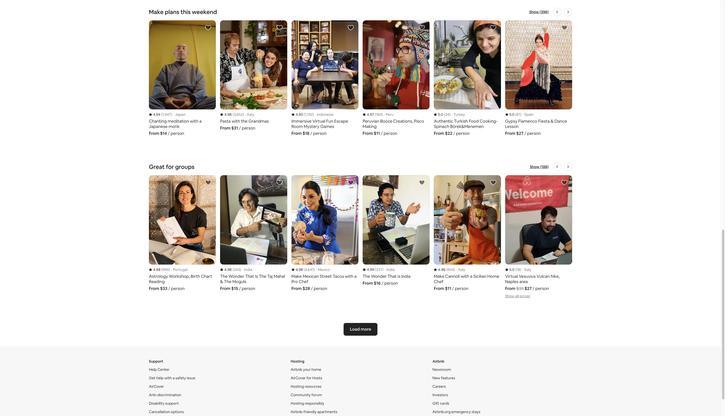 Task type: describe. For each thing, give the bounding box(es) containing it.
18
[[517, 268, 520, 272]]

peru
[[386, 112, 394, 117]]

from $14 / person
[[149, 131, 184, 136]]

$28
[[303, 286, 310, 292]]

$33 for $27
[[516, 286, 524, 292]]

4.98 ( 243 )
[[224, 268, 241, 272]]

person for 4.97 ( 183 )
[[384, 131, 397, 136]]

from for 4.98 ( 990 )
[[149, 286, 159, 292]]

airbnb.org emergency stays
[[433, 410, 481, 415]]

) for 4.94 ( 1,947 )
[[171, 112, 172, 117]]

stays
[[472, 410, 481, 415]]

· turkey
[[452, 112, 465, 117]]

604
[[448, 268, 454, 272]]

help
[[156, 376, 164, 381]]

) for 4.96 ( 604 )
[[454, 268, 455, 272]]

$14
[[160, 131, 167, 136]]

show all prices button
[[505, 294, 530, 299]]

rating 5.0 out of 5; 34 reviews image
[[434, 112, 451, 117]]

person for 4.98 ( 4,641 )
[[314, 286, 327, 292]]

portugal
[[173, 268, 188, 272]]

newsroom link
[[433, 368, 451, 372]]

a
[[173, 376, 175, 381]]

cancellation options
[[149, 410, 184, 415]]

save this experience image for from $22 / person
[[490, 24, 497, 31]]

gift cards link
[[433, 401, 449, 406]]

airbnb for airbnb
[[433, 359, 445, 364]]

61
[[517, 112, 520, 117]]

person for 4.96 ( 604 )
[[455, 286, 469, 292]]

show for great for groups
[[530, 165, 540, 169]]

person for 5.0 ( 34 )
[[456, 131, 470, 136]]

the wonder that is india group
[[363, 176, 430, 286]]

save this experience image for from $33 / person
[[205, 180, 212, 186]]

save this experience image for from $27 / person
[[561, 24, 568, 31]]

immersive virtual fun escape room mystery games group
[[291, 20, 359, 136]]

· india for from $15 / person
[[242, 268, 252, 272]]

from $16 / person
[[363, 281, 398, 286]]

$31
[[231, 125, 238, 131]]

save this experience image for from $31 / person
[[276, 24, 283, 31]]

rating 5.0 out of 5; 61 reviews image
[[505, 112, 521, 117]]

aircover for hosts
[[291, 376, 322, 381]]

from $18 / person
[[291, 131, 327, 136]]

newsroom
[[433, 368, 451, 372]]

· italy for from $11 / person
[[456, 268, 465, 272]]

weekend
[[192, 8, 217, 15]]

from $27 / person
[[505, 131, 541, 136]]

show (188)
[[530, 165, 549, 169]]

virtual vesuvius vulcan hike, naples area group
[[505, 176, 572, 299]]

investors link
[[433, 393, 448, 398]]

· japan
[[173, 112, 186, 117]]

gift cards
[[433, 401, 449, 406]]

investors
[[433, 393, 448, 398]]

airbnb-friendly apartments link
[[291, 410, 337, 415]]

$16
[[374, 281, 381, 286]]

( for 1,192
[[304, 112, 305, 117]]

anti-
[[149, 393, 157, 398]]

· for 5.0 ( 18 )
[[523, 268, 523, 272]]

hosting for hosting resources
[[291, 384, 304, 389]]

show (188) link
[[530, 164, 549, 170]]

airbnb-friendly apartments
[[291, 410, 337, 415]]

( for 604
[[446, 268, 448, 272]]

hosting resources
[[291, 384, 322, 389]]

mexico
[[318, 268, 330, 272]]

pasta with the grandmas group
[[220, 20, 287, 131]]

34
[[445, 112, 449, 117]]

· italy for from $31 / person
[[245, 112, 254, 117]]

from for 4.98 ( 4,641 )
[[291, 286, 302, 292]]

243
[[234, 268, 240, 272]]

save this experience image for india
[[419, 180, 425, 186]]

4.98 for $28
[[296, 268, 303, 272]]

your
[[303, 368, 311, 372]]

· peru
[[384, 112, 394, 117]]

from for 5.0 ( 34 )
[[434, 131, 444, 136]]

hosting responsibly link
[[291, 401, 324, 406]]

) for 4.98 ( 3,652 )
[[243, 112, 244, 117]]

this
[[181, 8, 191, 15]]

/ for 34
[[453, 131, 455, 136]]

· for 4.97 ( 183 )
[[384, 112, 385, 117]]

aircover for 'aircover' link
[[149, 384, 164, 389]]

4.97 ( 183 )
[[367, 112, 383, 117]]

from $33 $27 / person show all prices
[[505, 286, 549, 299]]

cancellation options link
[[149, 410, 184, 415]]

load more button
[[344, 323, 378, 336]]

/ for 243
[[239, 286, 241, 292]]

forum
[[312, 393, 322, 398]]

rating 4.97 out of 5; 183 reviews image
[[363, 112, 383, 117]]

prices
[[520, 294, 530, 299]]

turkey
[[454, 112, 465, 117]]

237
[[376, 268, 382, 272]]

issue
[[187, 376, 195, 381]]

airbnb your home link
[[291, 368, 321, 372]]

· italy inside virtual vesuvius vulcan hike, naples area group
[[523, 268, 532, 272]]

) for 4.93 ( 1,192 )
[[313, 112, 314, 117]]

3,652
[[234, 112, 243, 117]]

airbnb-
[[291, 410, 304, 415]]

from for 4.94 ( 1,947 )
[[149, 131, 159, 136]]

all
[[515, 294, 519, 299]]

get
[[149, 376, 155, 381]]

/ for 990
[[168, 286, 170, 292]]

hosts
[[312, 376, 322, 381]]

) for 4.98 ( 990 )
[[169, 268, 170, 272]]

india for from $16 / person
[[387, 268, 395, 272]]

5.0 for great for groups
[[510, 268, 515, 272]]

· for 4.98 ( 4,641 )
[[316, 268, 317, 272]]

community forum link
[[291, 393, 322, 398]]

rating 4.98 out of 5; 243 reviews image
[[220, 268, 241, 272]]

great
[[149, 163, 165, 171]]

4.98 ( 4,641 )
[[296, 268, 315, 272]]

( for 237
[[375, 268, 376, 272]]

/ for 604
[[452, 286, 454, 292]]

· portugal
[[171, 268, 188, 272]]

plans
[[165, 8, 179, 15]]

anti-discrimination link
[[149, 393, 181, 398]]

from for 4.93 ( 1,192 )
[[291, 131, 302, 136]]

from for 4.96 ( 604 )
[[434, 286, 444, 292]]

( for 1,947
[[161, 112, 162, 117]]

great for groups
[[149, 163, 195, 171]]

for for great
[[166, 163, 174, 171]]

( for 3,652
[[233, 112, 234, 117]]

resources
[[305, 384, 322, 389]]

save this experience image for mexico
[[348, 180, 354, 186]]

5.0 ( 61 )
[[510, 112, 521, 117]]

load
[[350, 327, 360, 332]]

4.99 ( 237 )
[[367, 268, 384, 272]]

airbnb your home
[[291, 368, 321, 372]]

· india for from $16 / person
[[385, 268, 395, 272]]

for for aircover
[[307, 376, 312, 381]]

person for 4.94 ( 1,947 )
[[171, 131, 184, 136]]

apartments
[[317, 410, 337, 415]]

india for from $15 / person
[[244, 268, 252, 272]]

airbnb for airbnb your home
[[291, 368, 302, 372]]

community forum
[[291, 393, 322, 398]]



Task type: locate. For each thing, give the bounding box(es) containing it.
from inside the wonder that is india group
[[363, 281, 373, 286]]

person inside the wonder that is the taj mahal & the moguls group
[[242, 286, 255, 292]]

from inside the pasta with the grandmas group
[[220, 125, 231, 131]]

show inside from $33 $27 / person show all prices
[[505, 294, 515, 299]]

save this experience image inside the pasta with the grandmas group
[[276, 24, 283, 31]]

0 vertical spatial airbnb
[[433, 359, 445, 364]]

1 hosting from the top
[[291, 359, 304, 364]]

chanting meditation with a japanese monk group
[[149, 20, 216, 136]]

( inside peruvian booze creations, pisco making group
[[375, 112, 376, 117]]

1 vertical spatial from $11 / person
[[434, 286, 469, 292]]

) right 4.99
[[382, 268, 384, 272]]

italy right 3,652
[[247, 112, 254, 117]]

from left $15
[[220, 286, 231, 292]]

from inside "chanting meditation with a japanese monk" group
[[149, 131, 159, 136]]

( inside "chanting meditation with a japanese monk" group
[[161, 112, 162, 117]]

/ inside the wonder that is india group
[[382, 281, 384, 286]]

4.98 left 4,641
[[296, 268, 303, 272]]

rating 4.94 out of 5; 1,947 reviews image
[[149, 112, 172, 117]]

$33 up show all prices button
[[516, 286, 524, 292]]

(
[[161, 112, 162, 117], [233, 112, 234, 117], [304, 112, 305, 117], [375, 112, 376, 117], [444, 112, 445, 117], [515, 112, 517, 117], [161, 268, 162, 272], [233, 268, 234, 272], [304, 268, 305, 272], [375, 268, 376, 272], [446, 268, 448, 272], [515, 268, 517, 272]]

) up the from $31 / person
[[243, 112, 244, 117]]

show left '(188)'
[[530, 165, 540, 169]]

· right 237
[[385, 268, 386, 272]]

from $11 / person inside the make cannoli with a sicilian home chef group
[[434, 286, 469, 292]]

( left · mexico
[[304, 268, 305, 272]]

$33 down 990
[[160, 286, 167, 292]]

) for 5.0 ( 61 )
[[520, 112, 521, 117]]

$15
[[231, 286, 238, 292]]

( inside 'astrology workshop, birth chart reading' group
[[161, 268, 162, 272]]

from for 4.97 ( 183 )
[[363, 131, 373, 136]]

/ inside "immersive virtual fun escape room mystery games" group
[[310, 131, 312, 136]]

community
[[291, 393, 311, 398]]

show for make plans this weekend
[[529, 9, 539, 14]]

( left · portugal
[[161, 268, 162, 272]]

· inside authentic turkish food cooking-spinach börek&menemen group
[[452, 112, 453, 117]]

1 vertical spatial $11
[[445, 286, 451, 292]]

2 hosting from the top
[[291, 384, 304, 389]]

for left the hosts
[[307, 376, 312, 381]]

( up $31 on the left of the page
[[233, 112, 234, 117]]

( for 18
[[515, 268, 517, 272]]

from $11 / person inside peruvian booze creations, pisco making group
[[363, 131, 397, 136]]

· inside peruvian booze creations, pisco making group
[[384, 112, 385, 117]]

) left · portugal
[[169, 268, 170, 272]]

1 horizontal spatial for
[[307, 376, 312, 381]]

( up from $33 $27 / person show all prices
[[515, 268, 517, 272]]

person inside 'astrology workshop, birth chart reading' group
[[171, 286, 185, 292]]

/ for 237
[[382, 281, 384, 286]]

new features link
[[433, 376, 455, 381]]

disability
[[149, 401, 164, 406]]

from inside 'astrology workshop, birth chart reading' group
[[149, 286, 159, 292]]

· right 61
[[523, 112, 523, 117]]

/ inside "chanting meditation with a japanese monk" group
[[168, 131, 170, 136]]

$11 for 183
[[374, 131, 380, 136]]

) inside the wonder that is the taj mahal & the moguls group
[[240, 268, 241, 272]]

5.0 left 18
[[510, 268, 515, 272]]

person inside "immersive virtual fun escape room mystery games" group
[[313, 131, 327, 136]]

) left · mexico
[[314, 268, 315, 272]]

( for 990
[[161, 268, 162, 272]]

$22
[[445, 131, 453, 136]]

gypsy flamenco fiesta & dance lesson group
[[505, 20, 572, 136]]

1 horizontal spatial from $11 / person
[[434, 286, 469, 292]]

· inside 'astrology workshop, birth chart reading' group
[[171, 268, 172, 272]]

1 vertical spatial $27
[[525, 286, 532, 292]]

0 vertical spatial show
[[529, 9, 539, 14]]

· for 4.99 ( 237 )
[[385, 268, 386, 272]]

save this experience image for from $18 / person
[[348, 24, 354, 31]]

from down rating 5.0 out of 5; 61 reviews image
[[505, 131, 516, 136]]

1 horizontal spatial $11
[[445, 286, 451, 292]]

save this experience image inside authentic turkish food cooking-spinach börek&menemen group
[[490, 24, 497, 31]]

from up all
[[505, 286, 516, 292]]

the wonder that is the taj mahal & the moguls group
[[220, 176, 287, 292]]

from $33 / person
[[149, 286, 185, 292]]

· for 4.98 ( 990 )
[[171, 268, 172, 272]]

( left · spain
[[515, 112, 517, 117]]

) inside "chanting meditation with a japanese monk" group
[[171, 112, 172, 117]]

· inside virtual vesuvius vulcan hike, naples area group
[[523, 268, 523, 272]]

save this experience image for peru
[[419, 24, 425, 31]]

/ for 4,641
[[311, 286, 313, 292]]

new
[[433, 376, 440, 381]]

italy inside virtual vesuvius vulcan hike, naples area group
[[524, 268, 532, 272]]

features
[[441, 376, 455, 381]]

$27 up prices
[[525, 286, 532, 292]]

(396)
[[540, 9, 549, 14]]

safety
[[175, 376, 186, 381]]

) up from $33 $27 / person show all prices
[[520, 268, 521, 272]]

( inside the wonder that is the taj mahal & the moguls group
[[233, 268, 234, 272]]

save this experience image
[[276, 24, 283, 31], [348, 24, 354, 31], [490, 24, 497, 31], [561, 24, 568, 31], [205, 180, 212, 186], [276, 180, 283, 186], [561, 180, 568, 186]]

· italy right 18
[[523, 268, 532, 272]]

( for 61
[[515, 112, 517, 117]]

/ inside the pasta with the grandmas group
[[239, 125, 241, 131]]

/ for 1,947
[[168, 131, 170, 136]]

· italy inside the make cannoli with a sicilian home chef group
[[456, 268, 465, 272]]

· inside the pasta with the grandmas group
[[245, 112, 246, 117]]

) inside make mexican street tacos with a pro chef group
[[314, 268, 315, 272]]

person for 4.93 ( 1,192 )
[[313, 131, 327, 136]]

from $11 / person down 604
[[434, 286, 469, 292]]

from for 4.98 ( 243 )
[[220, 286, 231, 292]]

0 horizontal spatial $33
[[160, 286, 167, 292]]

2 · india from the left
[[385, 268, 395, 272]]

$11
[[374, 131, 380, 136], [445, 286, 451, 292]]

rating 4.98 out of 5; 3,652 reviews image
[[220, 112, 244, 117]]

) for 4.99 ( 237 )
[[382, 268, 384, 272]]

airbnb.org emergency stays link
[[433, 410, 481, 415]]

from for 5.0 ( 61 )
[[505, 131, 516, 136]]

center
[[158, 368, 170, 372]]

1,947
[[162, 112, 171, 117]]

person inside "chanting meditation with a japanese monk" group
[[171, 131, 184, 136]]

1 vertical spatial aircover
[[149, 384, 164, 389]]

) inside peruvian booze creations, pisco making group
[[382, 112, 383, 117]]

0 horizontal spatial india
[[244, 268, 252, 272]]

· india
[[242, 268, 252, 272], [385, 268, 395, 272]]

· inside "immersive virtual fun escape room mystery games" group
[[315, 112, 316, 117]]

hosting for hosting
[[291, 359, 304, 364]]

rating 4.98 out of 5; 4,641 reviews image
[[291, 268, 315, 272]]

1,192
[[305, 112, 313, 117]]

( right 4.94
[[161, 112, 162, 117]]

990
[[162, 268, 169, 272]]

from $11 / person for 604
[[434, 286, 469, 292]]

$11 down 4.96 ( 604 ) in the bottom right of the page
[[445, 286, 451, 292]]

make plans this weekend
[[149, 8, 217, 15]]

· italy right 3,652
[[245, 112, 254, 117]]

show
[[529, 9, 539, 14], [530, 165, 540, 169], [505, 294, 515, 299]]

aircover up anti-
[[149, 384, 164, 389]]

( for 243
[[233, 268, 234, 272]]

italy for from $31 / person
[[247, 112, 254, 117]]

· left japan
[[173, 112, 174, 117]]

4.98 left 3,652
[[224, 112, 232, 117]]

( for 34
[[444, 112, 445, 117]]

· for 4.94 ( 1,947 )
[[173, 112, 174, 117]]

rating 4.99 out of 5; 237 reviews image
[[363, 268, 384, 272]]

0 horizontal spatial aircover
[[149, 384, 164, 389]]

/ inside peruvian booze creations, pisco making group
[[381, 131, 383, 136]]

5.0 inside gypsy flamenco fiesta & dance lesson group
[[510, 112, 515, 117]]

4.94 ( 1,947 )
[[153, 112, 172, 117]]

show left (396)
[[529, 9, 539, 14]]

0 horizontal spatial · italy
[[245, 112, 254, 117]]

0 horizontal spatial from $11 / person
[[363, 131, 397, 136]]

$27 inside from $33 $27 / person show all prices
[[525, 286, 532, 292]]

person for 5.0 ( 61 )
[[527, 131, 541, 136]]

· right 243
[[242, 268, 243, 272]]

italy inside the make cannoli with a sicilian home chef group
[[458, 268, 465, 272]]

0 vertical spatial $27
[[516, 131, 524, 136]]

· inside the wonder that is the taj mahal & the moguls group
[[242, 268, 243, 272]]

· right 3,652
[[245, 112, 246, 117]]

1 · india from the left
[[242, 268, 252, 272]]

new features
[[433, 376, 455, 381]]

· for 5.0 ( 34 )
[[452, 112, 453, 117]]

4.98 inside the wonder that is the taj mahal & the moguls group
[[224, 268, 232, 272]]

4.98 left 990
[[153, 268, 161, 272]]

( right 4.93
[[304, 112, 305, 117]]

from down rating 4.98 out of 5; 990 reviews image
[[149, 286, 159, 292]]

person inside peruvian booze creations, pisco making group
[[384, 131, 397, 136]]

1 horizontal spatial india
[[387, 268, 395, 272]]

person for 4.98 ( 3,652 )
[[242, 125, 255, 131]]

0 vertical spatial hosting
[[291, 359, 304, 364]]

· right 18
[[523, 268, 523, 272]]

rating 4.98 out of 5; 990 reviews image
[[149, 268, 170, 272]]

4.94
[[153, 112, 160, 117]]

4.98 left 243
[[224, 268, 232, 272]]

save this experience image inside the wonder that is the taj mahal & the moguls group
[[276, 180, 283, 186]]

spain
[[524, 112, 534, 117]]

save this experience image for italy
[[490, 180, 497, 186]]

4.98 ( 3,652 )
[[224, 112, 244, 117]]

) left · indonesia
[[313, 112, 314, 117]]

4.97
[[367, 112, 374, 117]]

( for 4,641
[[304, 268, 305, 272]]

· inside make mexican street tacos with a pro chef group
[[316, 268, 317, 272]]

183
[[376, 112, 382, 117]]

· india inside the wonder that is the taj mahal & the moguls group
[[242, 268, 252, 272]]

airbnb
[[433, 359, 445, 364], [291, 368, 302, 372]]

) for 4.97 ( 183 )
[[382, 112, 383, 117]]

4.99
[[367, 268, 374, 272]]

gift
[[433, 401, 439, 406]]

5.0 inside authentic turkish food cooking-spinach börek&menemen group
[[438, 112, 443, 117]]

person inside the wonder that is india group
[[384, 281, 398, 286]]

1 vertical spatial hosting
[[291, 384, 304, 389]]

· for 5.0 ( 61 )
[[523, 112, 523, 117]]

4.98 for $33
[[153, 268, 161, 272]]

/ inside from $33 $27 / person show all prices
[[533, 286, 535, 292]]

· inside gypsy flamenco fiesta & dance lesson group
[[523, 112, 523, 117]]

from inside the make cannoli with a sicilian home chef group
[[434, 286, 444, 292]]

( for 183
[[375, 112, 376, 117]]

home
[[312, 368, 321, 372]]

· india right 237
[[385, 268, 395, 272]]

authentic turkish food cooking-spinach börek&menemen group
[[434, 20, 501, 136]]

1 vertical spatial airbnb
[[291, 368, 302, 372]]

· right 990
[[171, 268, 172, 272]]

from $15 / person
[[220, 286, 255, 292]]

india inside group
[[387, 268, 395, 272]]

) for 5.0 ( 18 )
[[520, 268, 521, 272]]

from
[[220, 125, 231, 131], [149, 131, 159, 136], [291, 131, 302, 136], [363, 131, 373, 136], [434, 131, 444, 136], [505, 131, 516, 136], [363, 281, 373, 286], [149, 286, 159, 292], [220, 286, 231, 292], [291, 286, 302, 292], [434, 286, 444, 292], [505, 286, 516, 292]]

) inside 'astrology workshop, birth chart reading' group
[[169, 268, 170, 272]]

1 horizontal spatial airbnb
[[433, 359, 445, 364]]

· india inside the wonder that is india group
[[385, 268, 395, 272]]

friendly
[[304, 410, 317, 415]]

· right 4,641
[[316, 268, 317, 272]]

4.96 ( 604 )
[[438, 268, 455, 272]]

disability support
[[149, 401, 179, 406]]

4.98 for $15
[[224, 268, 232, 272]]

· india right 243
[[242, 268, 252, 272]]

$11 for 604
[[445, 286, 451, 292]]

save this experience image inside "immersive virtual fun escape room mystery games" group
[[348, 24, 354, 31]]

1 india from the left
[[244, 268, 252, 272]]

get help with a safety issue
[[149, 376, 195, 381]]

2 horizontal spatial · italy
[[523, 268, 532, 272]]

/ for 61
[[525, 131, 526, 136]]

from left $14
[[149, 131, 159, 136]]

( up $15
[[233, 268, 234, 272]]

more
[[361, 327, 371, 332]]

4.98 inside the pasta with the grandmas group
[[224, 112, 232, 117]]

help center
[[149, 368, 170, 372]]

) inside the pasta with the grandmas group
[[243, 112, 244, 117]]

rating 4.96 out of 5; 604 reviews image
[[434, 268, 455, 272]]

hosting up "community"
[[291, 384, 304, 389]]

0 horizontal spatial for
[[166, 163, 174, 171]]

/ inside gypsy flamenco fiesta & dance lesson group
[[525, 131, 526, 136]]

from left $28
[[291, 286, 302, 292]]

save this experience image
[[205, 24, 212, 31], [419, 24, 425, 31], [348, 180, 354, 186], [419, 180, 425, 186], [490, 180, 497, 186]]

( inside virtual vesuvius vulcan hike, naples area group
[[515, 268, 517, 272]]

4.98 ( 990 )
[[153, 268, 170, 272]]

india inside the wonder that is the taj mahal & the moguls group
[[244, 268, 252, 272]]

from inside from $33 $27 / person show all prices
[[505, 286, 516, 292]]

· for 4.98 ( 243 )
[[242, 268, 243, 272]]

peruvian booze creations, pisco making group
[[363, 20, 430, 136]]

help center link
[[149, 368, 170, 372]]

from for 4.99 ( 237 )
[[363, 281, 373, 286]]

· for 4.98 ( 3,652 )
[[245, 112, 246, 117]]

( inside the pasta with the grandmas group
[[233, 112, 234, 117]]

anti-discrimination
[[149, 393, 181, 398]]

1 horizontal spatial italy
[[458, 268, 465, 272]]

0 horizontal spatial airbnb
[[291, 368, 302, 372]]

disability support link
[[149, 401, 179, 406]]

airbnb.org
[[433, 410, 451, 415]]

) inside the make cannoli with a sicilian home chef group
[[454, 268, 455, 272]]

) for 4.98 ( 4,641 )
[[314, 268, 315, 272]]

person inside from $33 $27 / person show all prices
[[536, 286, 549, 292]]

· for 4.96 ( 604 )
[[456, 268, 457, 272]]

from $11 / person down 183
[[363, 131, 397, 136]]

italy right 18
[[524, 268, 532, 272]]

· inside the make cannoli with a sicilian home chef group
[[456, 268, 457, 272]]

/ inside 'astrology workshop, birth chart reading' group
[[168, 286, 170, 292]]

4.98
[[224, 112, 232, 117], [153, 268, 161, 272], [224, 268, 232, 272], [296, 268, 303, 272]]

/ inside authentic turkish food cooking-spinach börek&menemen group
[[453, 131, 455, 136]]

for
[[166, 163, 174, 171], [307, 376, 312, 381]]

/ inside make mexican street tacos with a pro chef group
[[311, 286, 313, 292]]

from inside the wonder that is the taj mahal & the moguls group
[[220, 286, 231, 292]]

) left · peru
[[382, 112, 383, 117]]

· inside "chanting meditation with a japanese monk" group
[[173, 112, 174, 117]]

hosting
[[291, 359, 304, 364], [291, 384, 304, 389], [291, 401, 304, 406]]

person inside make mexican street tacos with a pro chef group
[[314, 286, 327, 292]]

· right 34
[[452, 112, 453, 117]]

$11 inside peruvian booze creations, pisco making group
[[374, 131, 380, 136]]

rating 4.93 out of 5; 1,192 reviews image
[[291, 112, 314, 117]]

( right 4.99
[[375, 268, 376, 272]]

person for 4.99 ( 237 )
[[384, 281, 398, 286]]

save this experience image for from $15 / person
[[276, 180, 283, 186]]

0 vertical spatial for
[[166, 163, 174, 171]]

italy right 604
[[458, 268, 465, 272]]

) for 5.0 ( 34 )
[[449, 112, 451, 117]]

airbnb up newsroom
[[433, 359, 445, 364]]

1 horizontal spatial · india
[[385, 268, 395, 272]]

· right the 1,192
[[315, 112, 316, 117]]

) for 4.98 ( 243 )
[[240, 268, 241, 272]]

with
[[164, 376, 172, 381]]

hosting resources link
[[291, 384, 322, 389]]

hosting up the airbnb-
[[291, 401, 304, 406]]

0 vertical spatial from $11 / person
[[363, 131, 397, 136]]

from left $16
[[363, 281, 373, 286]]

( inside "immersive virtual fun escape room mystery games" group
[[304, 112, 305, 117]]

from left $31 on the left of the page
[[220, 125, 231, 131]]

) left · japan
[[171, 112, 172, 117]]

support
[[149, 359, 163, 364]]

support
[[165, 401, 179, 406]]

2 $33 from the left
[[516, 286, 524, 292]]

from down 4.96 at the right of the page
[[434, 286, 444, 292]]

$33 for /
[[160, 286, 167, 292]]

· right 604
[[456, 268, 457, 272]]

2 vertical spatial show
[[505, 294, 515, 299]]

0 horizontal spatial $11
[[374, 131, 380, 136]]

2 horizontal spatial italy
[[524, 268, 532, 272]]

4.93
[[296, 112, 303, 117]]

$27 down 61
[[516, 131, 524, 136]]

groups
[[175, 163, 195, 171]]

0 horizontal spatial italy
[[247, 112, 254, 117]]

from inside gypsy flamenco fiesta & dance lesson group
[[505, 131, 516, 136]]

$33 inside from $33 $27 / person show all prices
[[516, 286, 524, 292]]

( inside make mexican street tacos with a pro chef group
[[304, 268, 305, 272]]

0 vertical spatial aircover
[[291, 376, 306, 381]]

from inside authentic turkish food cooking-spinach börek&menemen group
[[434, 131, 444, 136]]

0 horizontal spatial · india
[[242, 268, 252, 272]]

aircover down the airbnb your home
[[291, 376, 306, 381]]

4.98 for $31
[[224, 112, 232, 117]]

from left $22 at the top
[[434, 131, 444, 136]]

· mexico
[[316, 268, 330, 272]]

save this experience image inside "chanting meditation with a japanese monk" group
[[205, 24, 212, 31]]

· inside the wonder that is india group
[[385, 268, 386, 272]]

india right 243
[[244, 268, 252, 272]]

save this experience image for japan
[[205, 24, 212, 31]]

aircover
[[291, 376, 306, 381], [149, 384, 164, 389]]

astrology workshop, birth chart reading group
[[149, 176, 216, 292]]

from for 4.98 ( 3,652 )
[[220, 125, 231, 131]]

save this experience image inside virtual vesuvius vulcan hike, naples area group
[[561, 180, 568, 186]]

careers link
[[433, 384, 446, 389]]

) left · turkey
[[449, 112, 451, 117]]

india right 237
[[387, 268, 395, 272]]

1 horizontal spatial aircover
[[291, 376, 306, 381]]

) inside virtual vesuvius vulcan hike, naples area group
[[520, 268, 521, 272]]

4.98 inside make mexican street tacos with a pro chef group
[[296, 268, 303, 272]]

show left all
[[505, 294, 515, 299]]

( inside gypsy flamenco fiesta & dance lesson group
[[515, 112, 517, 117]]

make cannoli with a sicilian home chef group
[[434, 176, 501, 292]]

3 hosting from the top
[[291, 401, 304, 406]]

5.0
[[438, 112, 443, 117], [510, 112, 515, 117], [510, 268, 515, 272]]

2 vertical spatial hosting
[[291, 401, 304, 406]]

( inside the make cannoli with a sicilian home chef group
[[446, 268, 448, 272]]

) inside authentic turkish food cooking-spinach börek&menemen group
[[449, 112, 451, 117]]

for right great
[[166, 163, 174, 171]]

from down 4.97
[[363, 131, 373, 136]]

)
[[171, 112, 172, 117], [243, 112, 244, 117], [313, 112, 314, 117], [382, 112, 383, 117], [449, 112, 451, 117], [520, 112, 521, 117], [169, 268, 170, 272], [240, 268, 241, 272], [314, 268, 315, 272], [382, 268, 384, 272], [454, 268, 455, 272], [520, 268, 521, 272]]

$11 down 183
[[374, 131, 380, 136]]

1 vertical spatial for
[[307, 376, 312, 381]]

make mexican street tacos with a pro chef group
[[291, 176, 359, 292]]

) up from $15 / person
[[240, 268, 241, 272]]

careers
[[433, 384, 446, 389]]

0 horizontal spatial $27
[[516, 131, 524, 136]]

· for 4.93 ( 1,192 )
[[315, 112, 316, 117]]

make
[[149, 8, 164, 15]]

italy for from $11 / person
[[458, 268, 465, 272]]

$27 inside gypsy flamenco fiesta & dance lesson group
[[516, 131, 524, 136]]

/ inside the wonder that is the taj mahal & the moguls group
[[239, 286, 241, 292]]

hosting for hosting responsibly
[[291, 401, 304, 406]]

) inside "immersive virtual fun escape room mystery games" group
[[313, 112, 314, 117]]

( right 4.97
[[375, 112, 376, 117]]

aircover for aircover for hosts
[[291, 376, 306, 381]]

show (396) link
[[529, 9, 549, 14]]

airbnb left your
[[291, 368, 302, 372]]

save this experience image inside peruvian booze creations, pisco making group
[[419, 24, 425, 31]]

( right 4.96 at the right of the page
[[446, 268, 448, 272]]

from inside peruvian booze creations, pisco making group
[[363, 131, 373, 136]]

japan
[[175, 112, 186, 117]]

save this experience image inside gypsy flamenco fiesta & dance lesson group
[[561, 24, 568, 31]]

) left · spain
[[520, 112, 521, 117]]

( inside authentic turkish food cooking-spinach börek&menemen group
[[444, 112, 445, 117]]

5.0 for make plans this weekend
[[510, 112, 515, 117]]

/ for 3,652
[[239, 125, 241, 131]]

person for 4.98 ( 990 )
[[171, 286, 185, 292]]

) right 4.96 at the right of the page
[[454, 268, 455, 272]]

person inside gypsy flamenco fiesta & dance lesson group
[[527, 131, 541, 136]]

rating 5.0 out of 5; 18 reviews image
[[505, 268, 521, 272]]

( inside the wonder that is india group
[[375, 268, 376, 272]]

) inside gypsy flamenco fiesta & dance lesson group
[[520, 112, 521, 117]]

1 horizontal spatial $33
[[516, 286, 524, 292]]

( left · turkey
[[444, 112, 445, 117]]

/
[[239, 125, 241, 131], [168, 131, 170, 136], [310, 131, 312, 136], [381, 131, 383, 136], [453, 131, 455, 136], [525, 131, 526, 136], [382, 281, 384, 286], [168, 286, 170, 292], [239, 286, 241, 292], [311, 286, 313, 292], [452, 286, 454, 292], [533, 286, 535, 292]]

/ for 183
[[381, 131, 383, 136]]

1 horizontal spatial $27
[[525, 286, 532, 292]]

· italy right 604
[[456, 268, 465, 272]]

5.0 left 61
[[510, 112, 515, 117]]

from $11 / person for 183
[[363, 131, 397, 136]]

· indonesia
[[315, 112, 333, 117]]

0 vertical spatial $11
[[374, 131, 380, 136]]

5.0 left 34
[[438, 112, 443, 117]]

person inside authentic turkish food cooking-spinach börek&menemen group
[[456, 131, 470, 136]]

italy inside the pasta with the grandmas group
[[247, 112, 254, 117]]

· left peru on the right top of the page
[[384, 112, 385, 117]]

person inside the pasta with the grandmas group
[[242, 125, 255, 131]]

from inside make mexican street tacos with a pro chef group
[[291, 286, 302, 292]]

1 vertical spatial show
[[530, 165, 540, 169]]

5.0 inside virtual vesuvius vulcan hike, naples area group
[[510, 268, 515, 272]]

1 horizontal spatial · italy
[[456, 268, 465, 272]]

hosting responsibly
[[291, 401, 324, 406]]

from left $18 on the top left of page
[[291, 131, 302, 136]]

aircover for hosts link
[[291, 376, 322, 381]]

hosting up airbnb your home link
[[291, 359, 304, 364]]

1 $33 from the left
[[160, 286, 167, 292]]

2 india from the left
[[387, 268, 395, 272]]

/ inside the make cannoli with a sicilian home chef group
[[452, 286, 454, 292]]

indonesia
[[317, 112, 333, 117]]

· italy inside the pasta with the grandmas group
[[245, 112, 254, 117]]

person for 4.98 ( 243 )
[[242, 286, 255, 292]]

load more
[[350, 327, 371, 332]]



Task type: vqa. For each thing, say whether or not it's contained in the screenshot.
Investors at the right bottom of the page
yes



